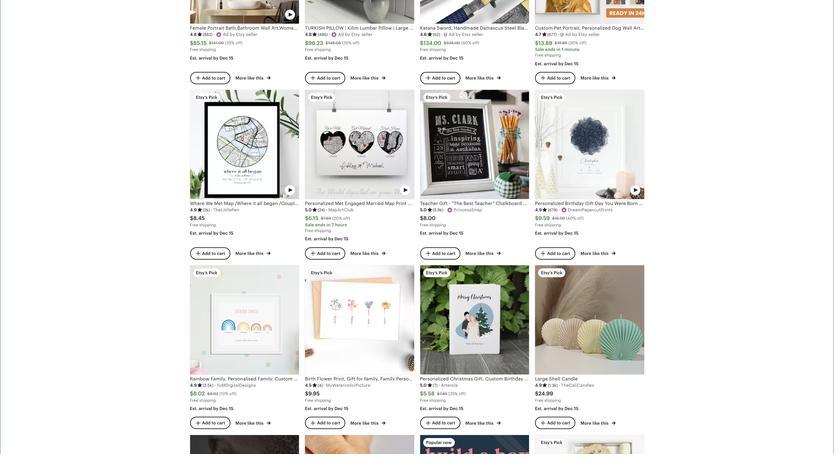 Task type: locate. For each thing, give the bounding box(es) containing it.
free inside the $ 134.00 $ 335.00 (60% off) free shipping
[[420, 47, 428, 52]]

(35%
[[225, 41, 235, 45], [342, 41, 352, 45]]

9.59
[[539, 215, 550, 222]]

1 horizontal spatial in
[[557, 47, 561, 52]]

est. arrival by dec 15 down the $ 134.00 $ 335.00 (60% off) free shipping
[[420, 55, 464, 60]]

· right (677) on the right of the page
[[558, 32, 559, 37]]

by down $ 24.99 free shipping
[[559, 406, 564, 411]]

off) inside $ 5.58 $ 7.45 (25% off) free shipping
[[459, 392, 466, 396]]

est. arrival by dec 15 down $ 96.23 $ 148.05 (35% off) free shipping
[[305, 55, 349, 60]]

arrival down $ 9.59 $ 15.99 (40% off) free shipping on the right of the page
[[544, 231, 557, 236]]

$ 8.00 free shipping
[[420, 215, 446, 227]]

4.8
[[190, 32, 197, 37], [305, 32, 312, 37]]

4.9 up 8.45
[[190, 208, 197, 213]]

15 for 96.23
[[344, 55, 349, 60]]

custom pet portrait, personalized dog wall art, pet dog wall art digital download to print on poster or canvas, printable, dog lover gift image
[[535, 0, 644, 24]]

free down 85.15
[[190, 47, 198, 52]]

free inside $ 24.99 free shipping
[[535, 398, 543, 403]]

product video element for where we met map /where it all began /couple map/ gift for her/ gift for him/personalized map/ custom map/anniversary gift/ digital download image
[[190, 90, 299, 199]]

est. down 85.15
[[190, 55, 198, 60]]

add for 13.89
[[547, 75, 556, 80]]

add for 85.15
[[202, 75, 211, 80]]

off) inside $ 13.89 $ 19.85 (30% off) sale ends in 1 minute free shipping
[[580, 41, 586, 45]]

add to cart button for 13.89
[[535, 72, 575, 84]]

by for 96.23
[[328, 55, 334, 60]]

$
[[190, 40, 193, 46], [305, 40, 308, 46], [420, 40, 424, 46], [535, 40, 539, 46], [209, 41, 212, 45], [326, 41, 328, 45], [444, 41, 446, 45], [555, 41, 557, 45], [190, 215, 193, 222], [305, 215, 308, 222], [420, 215, 424, 222], [535, 215, 539, 222], [321, 216, 323, 221], [552, 216, 555, 221], [190, 391, 193, 397], [305, 391, 308, 397], [420, 391, 424, 397], [535, 391, 539, 397], [207, 392, 210, 396], [437, 392, 440, 396]]

1 horizontal spatial sale
[[535, 47, 544, 52]]

stud earrings for women sterling silver earrings dainty earrings minimalist earrings hypoallergenic unique holiday gift unusual gift for her image
[[190, 435, 299, 454]]

more like this link for 8.02
[[235, 420, 271, 427]]

by down $ 85.15 $ 131.00 (35% off) free shipping
[[213, 55, 219, 60]]

shipping down 8.45
[[199, 223, 216, 227]]

more for 13.89
[[581, 76, 592, 81]]

shipping
[[199, 47, 216, 52], [314, 47, 331, 52], [429, 47, 446, 52], [545, 53, 561, 58], [199, 223, 216, 227], [429, 223, 446, 227], [545, 223, 561, 227], [314, 228, 331, 233], [199, 398, 216, 403], [314, 398, 331, 403], [429, 398, 446, 403], [545, 398, 561, 403]]

free down 8.45
[[190, 223, 198, 227]]

free inside '$ 8.00 free shipping'
[[420, 223, 428, 227]]

shipping down 24.99
[[545, 398, 561, 403]]

· right (882)
[[214, 32, 215, 37]]

more like this link for 24.99
[[581, 420, 616, 427]]

est. for 24.99
[[535, 406, 543, 411]]

5.0 for 6.15
[[305, 208, 312, 213]]

ends inside $ 13.89 $ 19.85 (30% off) sale ends in 1 minute free shipping
[[545, 47, 556, 52]]

like for 134.00
[[478, 76, 485, 81]]

this for 24.99
[[601, 421, 609, 426]]

4.8 up 96.23 on the top left of page
[[305, 32, 312, 37]]

jpg
[[595, 201, 603, 206]]

0 vertical spatial sale
[[535, 47, 544, 52]]

off) inside the "$ 6.15 $ 7.69 (20% off) sale ends in 7 hours free shipping"
[[343, 216, 350, 221]]

arrival down $ 13.89 $ 19.85 (30% off) sale ends in 1 minute free shipping
[[544, 61, 557, 66]]

by
[[213, 55, 219, 60], [328, 55, 334, 60], [443, 55, 449, 60], [559, 61, 564, 66], [213, 231, 219, 236], [443, 231, 449, 236], [559, 231, 564, 236], [328, 237, 334, 242], [213, 406, 219, 411], [328, 406, 334, 411], [443, 406, 449, 411], [559, 406, 564, 411]]

product video element for cute co worker set - lavender with soap, stocking stuffers for women, essential oil soap, bath and body gift, bath and body image
[[535, 435, 644, 454]]

free down 8.02
[[190, 398, 198, 403]]

$ inside $ 9.95 free shipping
[[305, 391, 308, 397]]

· for 9.95
[[324, 383, 325, 388]]

4.8 up 85.15
[[190, 32, 197, 37]]

shipping down 7.69
[[314, 228, 331, 233]]

1 horizontal spatial 4.8
[[305, 32, 312, 37]]

est. arrival by dec 15 down the $ 8.02 $ 8.92 (10% off) free shipping
[[190, 406, 233, 411]]

5.0 down teacher
[[420, 208, 427, 213]]

etsy's pick
[[196, 95, 217, 100], [311, 95, 333, 100], [426, 95, 448, 100], [541, 95, 563, 100], [196, 271, 217, 276], [311, 271, 333, 276], [426, 271, 448, 276], [541, 271, 563, 276], [541, 440, 563, 445]]

more like this link for 85.15
[[235, 74, 271, 81]]

shipping inside $ 24.99 free shipping
[[545, 398, 561, 403]]

est. arrival by dec 15 for 9.95
[[305, 406, 349, 411]]

1 horizontal spatial ends
[[545, 47, 556, 52]]

more like this link for 8.00
[[466, 250, 501, 257]]

est. down 5.58
[[420, 406, 428, 411]]

off) inside $ 85.15 $ 131.00 (35% off) free shipping
[[236, 41, 243, 45]]

· for 8.02
[[214, 383, 216, 388]]

etsy's inside 'link'
[[541, 440, 553, 445]]

arrival down 85.15
[[199, 55, 212, 60]]

cute co worker set - lavender with soap, stocking stuffers for women, essential oil soap, bath and body gift, bath and body image
[[535, 435, 644, 454]]

$ 134.00 $ 335.00 (60% off) free shipping
[[420, 40, 479, 52]]

shipping down 15.99
[[545, 223, 561, 227]]

style
[[523, 201, 535, 206]]

free down "134.00"
[[420, 47, 428, 52]]

shipping inside $ 96.23 $ 148.05 (35% off) free shipping
[[314, 47, 331, 52]]

· down gift
[[445, 208, 446, 213]]

4.9 down printable
[[535, 208, 542, 213]]

arrival for 6.15
[[314, 237, 327, 242]]

5.0 up the "6.15"
[[305, 208, 312, 213]]

free down 24.99
[[535, 398, 543, 403]]

dec
[[220, 55, 228, 60], [335, 55, 343, 60], [450, 55, 458, 60], [565, 61, 573, 66], [220, 231, 228, 236], [450, 231, 458, 236], [565, 231, 573, 236], [335, 237, 343, 242], [220, 406, 228, 411], [335, 406, 343, 411], [450, 406, 458, 411], [565, 406, 573, 411]]

by down $ 96.23 $ 148.05 (35% off) free shipping
[[328, 55, 334, 60]]

by down $ 8.45 free shipping
[[213, 231, 219, 236]]

off) for 85.15
[[236, 41, 243, 45]]

personalized birthday gift day you were born custom star map by date and location digital download print night sky constellation chart image
[[535, 90, 644, 199]]

arrival down 96.23 on the top left of page
[[314, 55, 327, 60]]

more
[[235, 76, 246, 81], [351, 76, 361, 81], [466, 76, 477, 81], [581, 76, 592, 81], [235, 251, 246, 256], [351, 251, 361, 256], [466, 251, 477, 256], [581, 251, 592, 256], [235, 421, 246, 426], [351, 421, 361, 426], [466, 421, 477, 426], [581, 421, 592, 426]]

2 4.8 from the left
[[305, 32, 312, 37]]

4.6
[[420, 32, 427, 37]]

· right (486)
[[329, 32, 330, 37]]

est. for 8.02
[[190, 406, 198, 411]]

0 horizontal spatial in
[[327, 222, 331, 227]]

(35% for 96.23
[[342, 41, 352, 45]]

free inside $ 96.23 $ 148.05 (35% off) free shipping
[[305, 47, 313, 52]]

more like this for 13.89
[[581, 76, 610, 81]]

free inside $ 8.45 free shipping
[[190, 223, 198, 227]]

to
[[212, 75, 216, 80], [327, 75, 331, 80], [442, 75, 446, 80], [557, 75, 561, 80], [212, 251, 216, 256], [327, 251, 331, 256], [442, 251, 446, 256], [557, 251, 561, 256], [212, 421, 216, 426], [327, 421, 331, 426], [442, 421, 446, 426], [557, 421, 561, 426]]

shipping down 8.92
[[199, 398, 216, 403]]

ends down the 13.89
[[545, 47, 556, 52]]

0 horizontal spatial (35%
[[225, 41, 235, 45]]

shipping inside the $ 134.00 $ 335.00 (60% off) free shipping
[[429, 47, 446, 52]]

product video element
[[190, 0, 299, 24], [190, 90, 299, 199], [305, 90, 414, 199], [535, 90, 644, 199], [190, 435, 299, 454], [305, 435, 414, 454], [420, 435, 529, 454], [535, 435, 644, 454]]

more like this link for 9.95
[[351, 420, 386, 427]]

this for 96.23
[[371, 76, 379, 81]]

7.45
[[440, 392, 447, 396]]

off) right 131.00
[[236, 41, 243, 45]]

free inside $ 85.15 $ 131.00 (35% off) free shipping
[[190, 47, 198, 52]]

cart for 6.15
[[332, 251, 340, 256]]

est. down 96.23 on the top left of page
[[305, 55, 313, 60]]

(35% inside $ 85.15 $ 131.00 (35% off) free shipping
[[225, 41, 235, 45]]

8.92
[[210, 392, 218, 396]]

shipping inside $ 85.15 $ 131.00 (35% off) free shipping
[[199, 47, 216, 52]]

where we met map /where it all began /couple map/ gift for her/ gift for him/personalized map/ custom map/anniversary gift/ digital download image
[[190, 90, 299, 199]]

arrival down $ 9.95 free shipping
[[314, 406, 327, 411]]

personalized christmas gift, custom birthday card, custom portrait holiday card, illustrated family card image
[[420, 266, 529, 375]]

cart for 8.02
[[217, 421, 225, 426]]

est. arrival by dec 15 down '$ 8.00 free shipping'
[[420, 231, 464, 236]]

off) for 9.59
[[577, 216, 584, 221]]

more like this for 8.02
[[235, 421, 265, 426]]

(35% right 131.00
[[225, 41, 235, 45]]

off) inside $ 96.23 $ 148.05 (35% off) free shipping
[[353, 41, 360, 45]]

off) right '(30%'
[[580, 41, 586, 45]]

arrival down $ 8.45 free shipping
[[199, 231, 212, 236]]

(20%
[[332, 216, 342, 221]]

by down 7
[[328, 237, 334, 242]]

1 vertical spatial in
[[327, 222, 331, 227]]

1 vertical spatial ends
[[315, 222, 326, 227]]

shipping down 85.15
[[199, 47, 216, 52]]

product video element for stud earrings for women sterling silver earrings dainty earrings minimalist earrings hypoallergenic unique holiday gift unusual gift for her image
[[190, 435, 299, 454]]

by for 5.58
[[443, 406, 449, 411]]

more like this link
[[235, 74, 271, 81], [351, 74, 386, 81], [466, 74, 501, 81], [581, 74, 616, 81], [235, 250, 271, 257], [351, 250, 386, 257], [466, 250, 501, 257], [581, 250, 616, 257], [235, 420, 271, 427], [351, 420, 386, 427], [466, 420, 501, 427], [581, 420, 616, 427]]

teacher
[[420, 201, 438, 206]]

· right (24)
[[326, 208, 327, 213]]

free down 9.95
[[305, 398, 313, 403]]

more for 85.15
[[235, 76, 246, 81]]

· right (62)
[[441, 32, 443, 37]]

by down the 1
[[559, 61, 564, 66]]

by down the $ 134.00 $ 335.00 (60% off) free shipping
[[443, 55, 449, 60]]

est. arrival by dec 15 down $ 9.59 $ 15.99 (40% off) free shipping on the right of the page
[[535, 231, 579, 236]]

24.99
[[539, 391, 553, 397]]

arrival down the $ 8.02 $ 8.92 (10% off) free shipping
[[199, 406, 212, 411]]

est. arrival by dec 15 for 24.99
[[535, 406, 579, 411]]

free down 5.58
[[420, 398, 428, 403]]

shipping down '8.00'
[[429, 223, 446, 227]]

more for 9.95
[[351, 421, 361, 426]]

(35% inside $ 96.23 $ 148.05 (35% off) free shipping
[[342, 41, 352, 45]]

0 horizontal spatial ends
[[315, 222, 326, 227]]

off) for 13.89
[[580, 41, 586, 45]]

off) right (60%
[[473, 41, 479, 45]]

0 horizontal spatial sale
[[305, 222, 314, 227]]

this
[[256, 76, 264, 81], [371, 76, 379, 81], [486, 76, 494, 81], [601, 76, 609, 81], [256, 251, 264, 256], [371, 251, 379, 256], [486, 251, 494, 256], [601, 251, 609, 256], [256, 421, 264, 426], [371, 421, 379, 426], [486, 421, 494, 426], [601, 421, 609, 426]]

cart for 8.45
[[217, 251, 225, 256]]

free down '8.00'
[[420, 223, 428, 227]]

file right jpg at the top right of page
[[605, 201, 612, 206]]

etsy's
[[196, 95, 208, 100], [311, 95, 323, 100], [426, 95, 438, 100], [541, 95, 553, 100], [196, 271, 208, 276], [311, 271, 323, 276], [426, 271, 438, 276], [541, 271, 553, 276], [541, 440, 553, 445]]

· right (4)
[[324, 383, 325, 388]]

more for 24.99
[[581, 421, 592, 426]]

est. arrival by dec 15 down $ 85.15 $ 131.00 (35% off) free shipping
[[190, 55, 233, 60]]

off) inside $ 9.59 $ 15.99 (40% off) free shipping
[[577, 216, 584, 221]]

1 vertical spatial sale
[[305, 222, 314, 227]]

sale inside $ 13.89 $ 19.85 (30% off) sale ends in 1 minute free shipping
[[535, 47, 544, 52]]

pick
[[209, 95, 217, 100], [324, 95, 333, 100], [439, 95, 448, 100], [554, 95, 563, 100], [209, 271, 217, 276], [324, 271, 333, 276], [439, 271, 448, 276], [554, 271, 563, 276], [554, 440, 563, 445]]

teacher gift - "the best teacher" chalkboard style printable digital file 8x10 jpg file
[[420, 201, 612, 206]]

like
[[247, 76, 255, 81], [363, 76, 370, 81], [478, 76, 485, 81], [593, 76, 600, 81], [247, 251, 255, 256], [363, 251, 370, 256], [478, 251, 485, 256], [593, 251, 600, 256], [247, 421, 255, 426], [363, 421, 370, 426], [478, 421, 485, 426], [593, 421, 600, 426]]

etsy's pick inside 'link'
[[541, 440, 563, 445]]

1 file from the left
[[574, 201, 581, 206]]

product video element for 14k gold cute elephant ring -elephant gold ring -  fashion animal ring - elephant jewelry- good luck ring- gift for her- birthday gift image
[[305, 435, 414, 454]]

arrival down $ 5.58 $ 7.45 (25% off) free shipping
[[429, 406, 442, 411]]

sale inside the "$ 6.15 $ 7.69 (20% off) sale ends in 7 hours free shipping"
[[305, 222, 314, 227]]

add to cart for 13.89
[[547, 75, 570, 80]]

off) inside the $ 8.02 $ 8.92 (10% off) free shipping
[[230, 392, 236, 396]]

like for 24.99
[[593, 421, 600, 426]]

arrival down the "$ 6.15 $ 7.69 (20% off) sale ends in 7 hours free shipping"
[[314, 237, 327, 242]]

shipping inside $ 13.89 $ 19.85 (30% off) sale ends in 1 minute free shipping
[[545, 53, 561, 58]]

$ 96.23 $ 148.05 (35% off) free shipping
[[305, 40, 360, 52]]

4.9
[[190, 208, 197, 213], [535, 208, 542, 213], [190, 383, 197, 388], [535, 383, 542, 388]]

free down the "6.15"
[[305, 228, 313, 233]]

est. arrival by dec 15 down $ 5.58 $ 7.45 (25% off) free shipping
[[420, 406, 464, 411]]

free
[[190, 47, 198, 52], [305, 47, 313, 52], [420, 47, 428, 52], [535, 53, 543, 58], [190, 223, 198, 227], [420, 223, 428, 227], [535, 223, 543, 227], [305, 228, 313, 233], [190, 398, 198, 403], [305, 398, 313, 403], [420, 398, 428, 403], [535, 398, 543, 403]]

est. arrival by dec 15 down the "$ 6.15 $ 7.69 (20% off) sale ends in 7 hours free shipping"
[[305, 237, 349, 242]]

sale down the "6.15"
[[305, 222, 314, 227]]

shipping down 96.23 on the top left of page
[[314, 47, 331, 52]]

est. down 9.59
[[535, 231, 543, 236]]

0 vertical spatial ends
[[545, 47, 556, 52]]

free down 9.59
[[535, 223, 543, 227]]

like for 9.59
[[593, 251, 600, 256]]

4.8 for 85.15
[[190, 32, 197, 37]]

file left 8x10
[[574, 201, 581, 206]]

1 horizontal spatial file
[[605, 201, 612, 206]]

arrival for 8.02
[[199, 406, 212, 411]]

0 horizontal spatial file
[[574, 201, 581, 206]]

est. down the 13.89
[[535, 61, 543, 66]]

est. down the "6.15"
[[305, 237, 313, 242]]

shipping down 9.95
[[314, 398, 331, 403]]

add for 8.45
[[202, 251, 211, 256]]

$ 5.58 $ 7.45 (25% off) free shipping
[[420, 391, 466, 403]]

katana sword, handmade damascus steel blade sword, japanese samurai sword, personalized gift, tanto sword,christams gift, best gift for him. image
[[420, 0, 529, 24]]

· for 13.89
[[558, 32, 559, 37]]

1 (35% from the left
[[225, 41, 235, 45]]

4.9 up 8.02
[[190, 383, 197, 388]]

add to cart for 24.99
[[547, 421, 570, 426]]

more like this link for 134.00
[[466, 74, 501, 81]]

4.9 down large
[[535, 383, 542, 388]]

printable
[[536, 201, 556, 206]]

to for 13.89
[[557, 75, 561, 80]]

chalkboard
[[496, 201, 522, 206]]

5.58
[[424, 391, 435, 397]]

add to cart button for 24.99
[[535, 417, 575, 429]]

by down $ 9.95 free shipping
[[328, 406, 334, 411]]

$ 24.99 free shipping
[[535, 391, 561, 403]]

est. arrival by dec 15 down $ 8.45 free shipping
[[190, 231, 233, 236]]

dec for 9.95
[[335, 406, 343, 411]]

· right (1.3k)
[[559, 383, 560, 388]]

$ 9.95 free shipping
[[305, 391, 331, 403]]

· right (2.5k) on the bottom of the page
[[214, 383, 216, 388]]

est. down $ 24.99 free shipping
[[535, 406, 543, 411]]

131.00
[[212, 41, 224, 45]]

by down $ 5.58 $ 7.45 (25% off) free shipping
[[443, 406, 449, 411]]

by for 85.15
[[213, 55, 219, 60]]

dec for 24.99
[[565, 406, 573, 411]]

1
[[562, 47, 564, 52]]

est. for 96.23
[[305, 55, 313, 60]]

add to cart button
[[190, 72, 230, 84], [305, 72, 345, 84], [420, 72, 460, 84], [535, 72, 575, 84], [190, 247, 230, 260], [305, 247, 345, 260], [420, 247, 460, 260], [535, 247, 575, 260], [190, 417, 230, 429], [305, 417, 345, 429], [420, 417, 460, 429], [535, 417, 575, 429]]

est. arrival by dec 15 for 134.00
[[420, 55, 464, 60]]

this for 8.02
[[256, 421, 264, 426]]

off) right (10%
[[230, 392, 236, 396]]

5.0
[[305, 208, 312, 213], [420, 208, 427, 213], [420, 383, 427, 388]]

(60%
[[461, 41, 471, 45]]

dec for 13.89
[[565, 61, 573, 66]]

sale down the 13.89
[[535, 47, 544, 52]]

dec for 9.59
[[565, 231, 573, 236]]

6.15
[[308, 215, 319, 222]]

off) right (40%
[[577, 216, 584, 221]]

free inside $ 13.89 $ 19.85 (30% off) sale ends in 1 minute free shipping
[[535, 53, 543, 58]]

(35% right 148.05
[[342, 41, 352, 45]]

est. arrival by dec 15 down $ 9.95 free shipping
[[305, 406, 349, 411]]

off) inside the $ 134.00 $ 335.00 (60% off) free shipping
[[473, 41, 479, 45]]

shipping down 7.45
[[429, 398, 446, 403]]

$ inside $ 24.99 free shipping
[[535, 391, 539, 397]]

1 horizontal spatial (35%
[[342, 41, 352, 45]]

more like this for 96.23
[[351, 76, 380, 81]]

in inside $ 13.89 $ 19.85 (30% off) sale ends in 1 minute free shipping
[[557, 47, 561, 52]]

· right (679)
[[559, 208, 560, 213]]

arrival down $ 24.99 free shipping
[[544, 406, 557, 411]]

add to cart for 6.15
[[317, 251, 340, 256]]

like for 8.45
[[247, 251, 255, 256]]

15 for 5.58
[[459, 406, 464, 411]]

(4)
[[318, 383, 323, 388]]

ends inside the "$ 6.15 $ 7.69 (20% off) sale ends in 7 hours free shipping"
[[315, 222, 326, 227]]

"the
[[452, 201, 462, 206]]

2 file from the left
[[605, 201, 612, 206]]

in inside the "$ 6.15 $ 7.69 (20% off) sale ends in 7 hours free shipping"
[[327, 222, 331, 227]]

off)
[[236, 41, 243, 45], [353, 41, 360, 45], [473, 41, 479, 45], [580, 41, 586, 45], [343, 216, 350, 221], [577, 216, 584, 221], [230, 392, 236, 396], [459, 392, 466, 396]]

(25%
[[449, 392, 458, 396]]

2 (35% from the left
[[342, 41, 352, 45]]

more like this
[[235, 76, 265, 81], [351, 76, 380, 81], [466, 76, 495, 81], [581, 76, 610, 81], [235, 251, 265, 256], [351, 251, 380, 256], [466, 251, 495, 256], [581, 251, 610, 256], [235, 421, 265, 426], [351, 421, 380, 426], [466, 421, 495, 426], [581, 421, 610, 426]]

0 vertical spatial in
[[557, 47, 561, 52]]

add to cart button for 6.15
[[305, 247, 345, 260]]

by down $ 9.59 $ 15.99 (40% off) free shipping on the right of the page
[[559, 231, 564, 236]]

popular now
[[426, 440, 452, 445]]

more like this for 9.59
[[581, 251, 610, 256]]

est. arrival by dec 15 down $ 24.99 free shipping
[[535, 406, 579, 411]]

$ 8.45 free shipping
[[190, 215, 216, 227]]

0 horizontal spatial 4.8
[[190, 32, 197, 37]]

shipping down "134.00"
[[429, 47, 446, 52]]

add to cart for 9.95
[[317, 421, 340, 426]]

off) for 96.23
[[353, 41, 360, 45]]

est. arrival by dec 15 for 85.15
[[190, 55, 233, 60]]

·
[[214, 32, 215, 37], [329, 32, 330, 37], [441, 32, 443, 37], [558, 32, 559, 37], [211, 208, 212, 213], [326, 208, 327, 213], [445, 208, 446, 213], [559, 208, 560, 213], [214, 383, 216, 388], [324, 383, 325, 388], [439, 383, 440, 388], [559, 383, 560, 388]]

8.02
[[193, 391, 205, 397]]

est. down 8.02
[[190, 406, 198, 411]]

est. arrival by dec 15
[[190, 55, 233, 60], [305, 55, 349, 60], [420, 55, 464, 60], [535, 61, 579, 66], [190, 231, 233, 236], [420, 231, 464, 236], [535, 231, 579, 236], [305, 237, 349, 242], [190, 406, 233, 411], [305, 406, 349, 411], [420, 406, 464, 411], [535, 406, 579, 411]]

more like this link for 8.45
[[235, 250, 271, 257]]

ends
[[545, 47, 556, 52], [315, 222, 326, 227]]

(7)
[[433, 383, 438, 388]]

add for 6.15
[[317, 251, 326, 256]]

by down '$ 8.00 free shipping'
[[443, 231, 449, 236]]

(1.3k)
[[548, 383, 558, 388]]

5.0 up 5.58
[[420, 383, 427, 388]]

off) right '(25%'
[[459, 392, 466, 396]]

14k gold cute elephant ring -elephant gold ring -  fashion animal ring - elephant jewelry- good luck ring- gift for her- birthday gift image
[[305, 435, 414, 454]]

shipping down the 13.89
[[545, 53, 561, 58]]

in left the 1
[[557, 47, 561, 52]]

sale
[[535, 47, 544, 52], [305, 222, 314, 227]]

15
[[229, 55, 233, 60], [344, 55, 349, 60], [459, 55, 464, 60], [574, 61, 579, 66], [229, 231, 233, 236], [459, 231, 464, 236], [574, 231, 579, 236], [344, 237, 349, 242], [229, 406, 233, 411], [344, 406, 349, 411], [459, 406, 464, 411], [574, 406, 579, 411]]

add
[[202, 75, 211, 80], [317, 75, 326, 80], [432, 75, 441, 80], [547, 75, 556, 80], [202, 251, 211, 256], [317, 251, 326, 256], [432, 251, 441, 256], [547, 251, 556, 256], [202, 421, 211, 426], [317, 421, 326, 426], [432, 421, 441, 426], [547, 421, 556, 426]]

off) right 148.05
[[353, 41, 360, 45]]

add to cart button for 9.95
[[305, 417, 345, 429]]

· right (2k)
[[211, 208, 212, 213]]

arrival
[[199, 55, 212, 60], [314, 55, 327, 60], [429, 55, 442, 60], [544, 61, 557, 66], [199, 231, 212, 236], [429, 231, 442, 236], [544, 231, 557, 236], [314, 237, 327, 242], [199, 406, 212, 411], [314, 406, 327, 411], [429, 406, 442, 411], [544, 406, 557, 411]]

est. down '$ 8.00 free shipping'
[[420, 231, 428, 236]]

by down the $ 8.02 $ 8.92 (10% off) free shipping
[[213, 406, 219, 411]]

add to cart button for 9.59
[[535, 247, 575, 260]]

in left 7
[[327, 222, 331, 227]]

1 4.8 from the left
[[190, 32, 197, 37]]

add to cart button for 8.00
[[420, 247, 460, 260]]

add to cart for 5.58
[[432, 421, 455, 426]]

gift
[[439, 201, 448, 206]]



Task type: describe. For each thing, give the bounding box(es) containing it.
7
[[332, 222, 334, 227]]

more like this link for 96.23
[[351, 74, 386, 81]]

8.00
[[424, 215, 436, 222]]

hours
[[335, 222, 347, 227]]

ends for 6.15
[[315, 222, 326, 227]]

15 for 9.95
[[344, 406, 349, 411]]

large shell candle image
[[535, 266, 644, 375]]

(24)
[[318, 208, 325, 213]]

$ inside $ 8.45 free shipping
[[190, 215, 193, 222]]

· for 6.15
[[326, 208, 327, 213]]

cart for 134.00
[[447, 75, 455, 80]]

(10%
[[219, 392, 228, 396]]

female portrait bath,bathroom wall art,woman in towel line art,minimalist bathroom art,gift for her,relax decor,metal artwork,metopedia image
[[190, 0, 299, 24]]

(2k)
[[203, 208, 210, 213]]

popular
[[426, 440, 442, 445]]

to for 6.15
[[327, 251, 331, 256]]

9.95
[[308, 391, 320, 397]]

$ inside '$ 8.00 free shipping'
[[420, 215, 424, 222]]

this for 6.15
[[371, 251, 379, 256]]

to for 9.59
[[557, 251, 561, 256]]

13.89
[[539, 40, 552, 46]]

est. for 13.89
[[535, 61, 543, 66]]

to for 8.45
[[212, 251, 216, 256]]

by for 6.15
[[328, 237, 334, 242]]

shell
[[549, 376, 561, 382]]

15 for 8.02
[[229, 406, 233, 411]]

more for 8.02
[[235, 421, 246, 426]]

· for 5.58
[[439, 383, 440, 388]]

(2.5k)
[[203, 383, 213, 388]]

(62)
[[433, 32, 440, 37]]

cart for 24.99
[[562, 421, 570, 426]]

more for 6.15
[[351, 251, 361, 256]]

pick inside 'link'
[[554, 440, 563, 445]]

4.5
[[305, 383, 312, 388]]

est. for 8.00
[[420, 231, 428, 236]]

now
[[443, 440, 452, 445]]

like for 8.02
[[247, 421, 255, 426]]

free inside $ 9.59 $ 15.99 (40% off) free shipping
[[535, 223, 543, 227]]

by for 9.59
[[559, 231, 564, 236]]

est. arrival by dec 15 for 5.58
[[420, 406, 464, 411]]

cart for 9.59
[[562, 251, 570, 256]]

teacher gift - "the best teacher" chalkboard style printable digital file 8x10 jpg file image
[[420, 90, 529, 199]]

by for 13.89
[[559, 61, 564, 66]]

free inside the $ 8.02 $ 8.92 (10% off) free shipping
[[190, 398, 198, 403]]

shipping inside $ 9.95 free shipping
[[314, 398, 331, 403]]

personalized met engaged married map print wedding anniversary gift for husband we met we married we live personalised gift for her or him image
[[305, 90, 414, 199]]

cart for 96.23
[[332, 75, 340, 80]]

8x10
[[583, 201, 593, 206]]

(677)
[[547, 32, 557, 37]]

(486)
[[318, 32, 328, 37]]

like for 6.15
[[363, 251, 370, 256]]

large shell candle
[[535, 376, 578, 382]]

turkish pillow | kilim lumbar pillow | large turkish pillow | rustic home décor | lumber authentic pillow case | turkish gifts | image
[[305, 0, 414, 24]]

more for 8.00
[[466, 251, 477, 256]]

· for 24.99
[[559, 383, 560, 388]]

est. for 8.45
[[190, 231, 198, 236]]

arrival for 24.99
[[544, 406, 557, 411]]

rainbow family, personalised family, custom family print, family portrait, child adoption gift, gay family gift, gay dads, adoptive family image
[[190, 266, 299, 375]]

to for 134.00
[[442, 75, 446, 80]]

85.15
[[193, 40, 207, 46]]

to for 8.02
[[212, 421, 216, 426]]

popular now link
[[420, 435, 529, 454]]

5.0 for 8.00
[[420, 208, 427, 213]]

birth flower print, gift for family, family personalized gifts, same day delivery, watercolor flower poster, gift for mom, custom prints image
[[305, 266, 414, 375]]

add for 9.95
[[317, 421, 326, 426]]

shipping inside $ 5.58 $ 7.45 (25% off) free shipping
[[429, 398, 446, 403]]

est. arrival by dec 15 for 8.00
[[420, 231, 464, 236]]

15 for 6.15
[[344, 237, 349, 242]]

in for 6.15
[[327, 222, 331, 227]]

to for 9.95
[[327, 421, 331, 426]]

$ 8.02 $ 8.92 (10% off) free shipping
[[190, 391, 236, 403]]

est. arrival by dec 15 for 8.02
[[190, 406, 233, 411]]

est. arrival by dec 15 for 6.15
[[305, 237, 349, 242]]

$ 9.59 $ 15.99 (40% off) free shipping
[[535, 215, 584, 227]]

more for 9.59
[[581, 251, 592, 256]]

-
[[449, 201, 451, 206]]

shipping inside $ 8.45 free shipping
[[199, 223, 216, 227]]

7.69
[[323, 216, 331, 221]]

96.23
[[308, 40, 323, 46]]

teacher"
[[475, 201, 495, 206]]

build a box gift - start here! - create your own gift box, custom gift boxes for women & men, personalized gifts, make your own gift image
[[420, 435, 529, 454]]

15 for 85.15
[[229, 55, 233, 60]]

in for 13.89
[[557, 47, 561, 52]]

arrival for 13.89
[[544, 61, 557, 66]]

add to cart for 9.59
[[547, 251, 570, 256]]

dec for 5.58
[[450, 406, 458, 411]]

free inside the "$ 6.15 $ 7.69 (20% off) sale ends in 7 hours free shipping"
[[305, 228, 313, 233]]

est. for 6.15
[[305, 237, 313, 242]]

product video element for "female portrait bath,bathroom wall art,woman in towel line art,minimalist bathroom art,gift for her,relax decor,metal artwork,metopedia" 'image'
[[190, 0, 299, 24]]

this for 8.00
[[486, 251, 494, 256]]

this for 13.89
[[601, 76, 609, 81]]

(35% for 85.15
[[225, 41, 235, 45]]

dec for 6.15
[[335, 237, 343, 242]]

15.99
[[555, 216, 565, 221]]

cart for 9.95
[[332, 421, 340, 426]]

$ 6.15 $ 7.69 (20% off) sale ends in 7 hours free shipping
[[305, 215, 350, 233]]

ends for 13.89
[[545, 47, 556, 52]]

like for 9.95
[[363, 421, 370, 426]]

(5.9k)
[[433, 208, 444, 213]]

this for 9.95
[[371, 421, 379, 426]]

dec for 8.00
[[450, 231, 458, 236]]

19.85
[[557, 41, 567, 45]]

4.7
[[535, 32, 541, 37]]

more like this link for 5.58
[[466, 420, 501, 427]]

335.00
[[446, 41, 460, 45]]

more for 5.58
[[466, 421, 477, 426]]

cart for 85.15
[[217, 75, 225, 80]]

to for 85.15
[[212, 75, 216, 80]]

arrival for 5.58
[[429, 406, 442, 411]]

free inside $ 5.58 $ 7.45 (25% off) free shipping
[[420, 398, 428, 403]]

15 for 24.99
[[574, 406, 579, 411]]

candle
[[562, 376, 578, 382]]

arrival for 85.15
[[199, 55, 212, 60]]

shipping inside the "$ 6.15 $ 7.69 (20% off) sale ends in 7 hours free shipping"
[[314, 228, 331, 233]]

digital
[[558, 201, 572, 206]]

$ 85.15 $ 131.00 (35% off) free shipping
[[190, 40, 243, 52]]

5.0 for 5.58
[[420, 383, 427, 388]]

like for 85.15
[[247, 76, 255, 81]]

like for 13.89
[[593, 76, 600, 81]]

etsy's pick link
[[535, 435, 644, 454]]

arrival for 134.00
[[429, 55, 442, 60]]

shipping inside the $ 8.02 $ 8.92 (10% off) free shipping
[[199, 398, 216, 403]]

8.45
[[193, 215, 205, 222]]

shipping inside '$ 8.00 free shipping'
[[429, 223, 446, 227]]

cart for 13.89
[[562, 75, 570, 80]]

134.00
[[424, 40, 442, 46]]

$ 13.89 $ 19.85 (30% off) sale ends in 1 minute free shipping
[[535, 40, 586, 58]]

large
[[535, 376, 548, 382]]

arrival for 9.95
[[314, 406, 327, 411]]

add to cart button for 5.58
[[420, 417, 460, 429]]

by for 24.99
[[559, 406, 564, 411]]

minute
[[565, 47, 580, 52]]

by for 9.95
[[328, 406, 334, 411]]

148.05
[[328, 41, 341, 45]]

more like this for 24.99
[[581, 421, 610, 426]]

best
[[464, 201, 473, 206]]

add for 8.00
[[432, 251, 441, 256]]

· for 134.00
[[441, 32, 443, 37]]

(882)
[[203, 32, 213, 37]]

shipping inside $ 9.59 $ 15.99 (40% off) free shipping
[[545, 223, 561, 227]]

est. for 9.59
[[535, 231, 543, 236]]

this for 134.00
[[486, 76, 494, 81]]

dec for 134.00
[[450, 55, 458, 60]]

add to cart for 134.00
[[432, 75, 455, 80]]

more like this for 9.95
[[351, 421, 380, 426]]

add for 24.99
[[547, 421, 556, 426]]

(40%
[[566, 216, 576, 221]]

more like this link for 9.59
[[581, 250, 616, 257]]

(30%
[[569, 41, 579, 45]]

add to cart button for 85.15
[[190, 72, 230, 84]]

free inside $ 9.95 free shipping
[[305, 398, 313, 403]]

arrival for 8.00
[[429, 231, 442, 236]]

(679)
[[548, 208, 558, 213]]



Task type: vqa. For each thing, say whether or not it's contained in the screenshot.
Pattern
no



